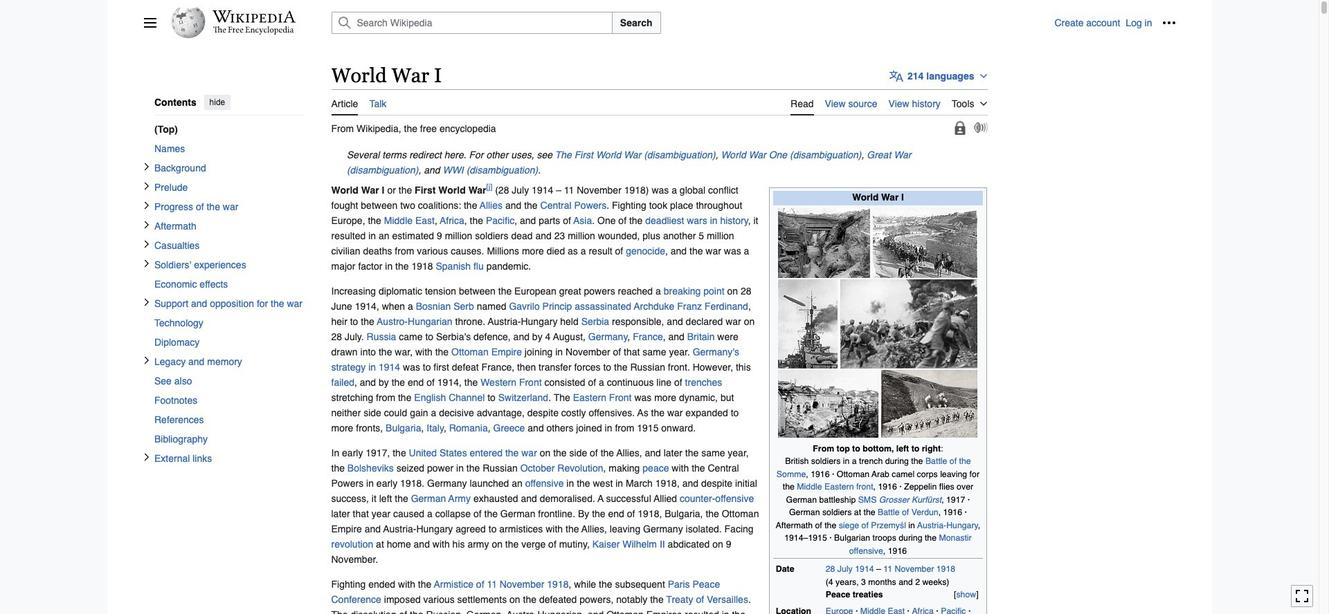 Task type: describe. For each thing, give the bounding box(es) containing it.
1 x small image from the top
[[142, 182, 151, 190]]

3 x small image from the top
[[142, 240, 151, 248]]

personal tools navigation
[[1055, 12, 1180, 34]]

7 x small image from the top
[[142, 453, 151, 461]]

fullscreen image
[[1295, 590, 1309, 604]]

language progressive image
[[890, 69, 904, 83]]

listen to this article image
[[974, 123, 988, 133]]

the free encyclopedia image
[[213, 26, 294, 35]]

2 x small image from the top
[[142, 220, 151, 229]]

5 x small image from the top
[[142, 298, 151, 306]]

page semi-protected image
[[953, 121, 967, 135]]

Search Wikipedia search field
[[331, 12, 613, 34]]

menu image
[[143, 16, 157, 30]]



Task type: vqa. For each thing, say whether or not it's contained in the screenshot.
Grizzlies the moved
no



Task type: locate. For each thing, give the bounding box(es) containing it.
note
[[331, 147, 988, 178]]

main content
[[326, 62, 1176, 615]]

6 x small image from the top
[[142, 356, 151, 364]]

x small image
[[142, 182, 151, 190], [142, 220, 151, 229], [142, 240, 151, 248], [142, 259, 151, 268], [142, 298, 151, 306], [142, 356, 151, 364], [142, 453, 151, 461]]

None search field
[[315, 12, 1055, 34]]

log in and more options image
[[1162, 16, 1176, 30]]

1 x small image from the top
[[142, 162, 151, 171]]

4 x small image from the top
[[142, 259, 151, 268]]

1 vertical spatial x small image
[[142, 201, 151, 209]]

0 vertical spatial x small image
[[142, 162, 151, 171]]

x small image
[[142, 162, 151, 171], [142, 201, 151, 209]]

wikipedia image
[[212, 10, 295, 23]]

2 x small image from the top
[[142, 201, 151, 209]]



